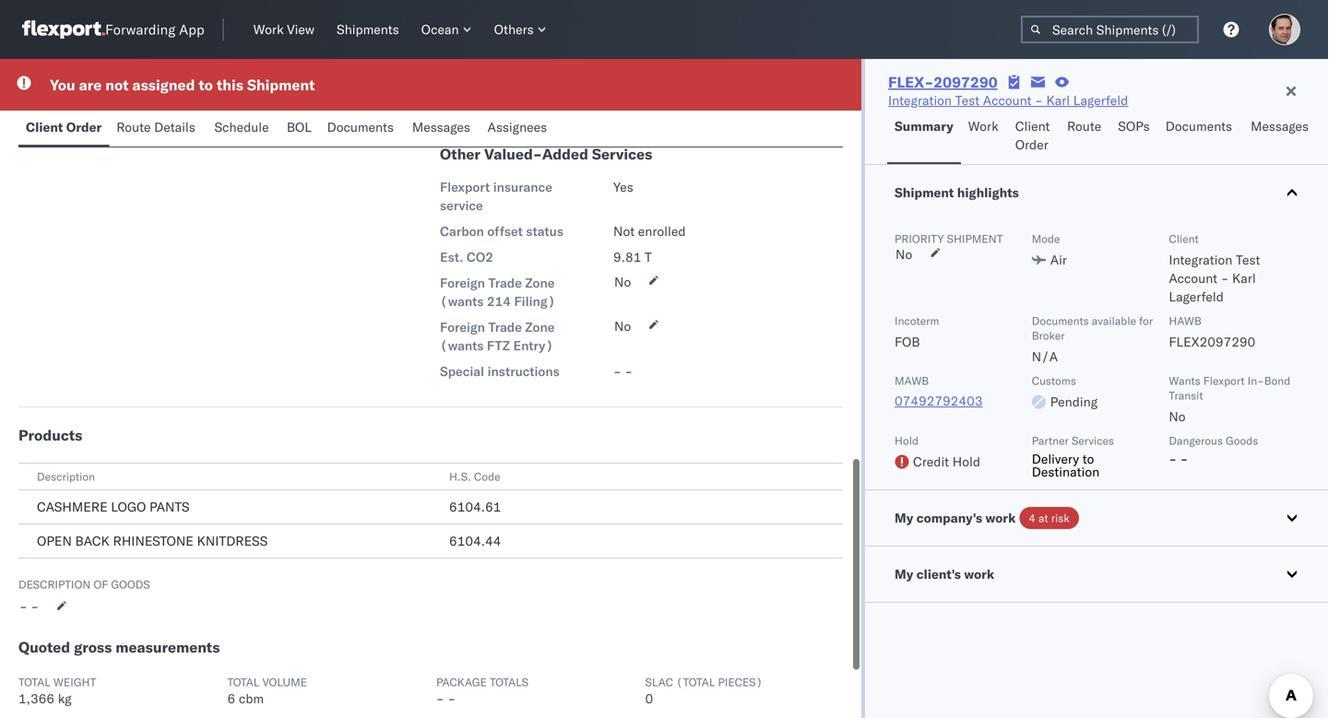 Task type: locate. For each thing, give the bounding box(es) containing it.
route button
[[1060, 110, 1111, 164]]

other valued-added services
[[440, 145, 653, 163]]

ocean button
[[414, 18, 479, 42]]

trade inside foreign trade zone (wants ftz entry)
[[489, 319, 522, 335]]

0 vertical spatial flexport
[[440, 179, 490, 195]]

0 horizontal spatial messages button
[[405, 111, 480, 147]]

wants flexport in-bond transit no
[[1169, 374, 1291, 425]]

2 total from the left
[[227, 676, 260, 690]]

zone up filing)
[[525, 275, 555, 291]]

open back rhinestone knitdress
[[37, 533, 268, 549]]

1 horizontal spatial to
[[1083, 451, 1095, 467]]

hold
[[895, 434, 919, 448], [953, 454, 981, 470]]

goods
[[1226, 434, 1259, 448]]

order down are
[[66, 119, 102, 135]]

- inside client integration test account - karl lagerfeld incoterm fob
[[1221, 270, 1229, 286]]

9.81 t
[[614, 249, 652, 265]]

2 trade from the top
[[489, 319, 522, 335]]

to left this
[[199, 76, 213, 94]]

1 horizontal spatial client order
[[1016, 118, 1050, 153]]

karl up route button
[[1047, 92, 1070, 108]]

destination
[[1032, 464, 1100, 480]]

t
[[645, 249, 652, 265]]

2 horizontal spatial documents
[[1166, 118, 1233, 134]]

client order button down 'you'
[[18, 111, 109, 147]]

est. co2
[[440, 249, 494, 265]]

(wants up special
[[440, 338, 484, 354]]

1 horizontal spatial hold
[[953, 454, 981, 470]]

trade for ftz
[[489, 319, 522, 335]]

07492792403 button
[[895, 393, 983, 409]]

total for 1,366
[[18, 676, 51, 690]]

flexport inside flexport insurance service
[[440, 179, 490, 195]]

schedule button
[[207, 111, 279, 147]]

route left "details"
[[117, 119, 151, 135]]

1 horizontal spatial flexport
[[1204, 374, 1245, 388]]

0 vertical spatial work
[[986, 510, 1016, 526]]

in-
[[1248, 374, 1265, 388]]

app
[[179, 21, 205, 38]]

(wants for foreign trade zone (wants 214 filing)
[[440, 293, 484, 310]]

1 vertical spatial (wants
[[440, 338, 484, 354]]

(wants inside the foreign trade zone (wants 214 filing)
[[440, 293, 484, 310]]

trade up 214
[[489, 275, 522, 291]]

1 total from the left
[[18, 676, 51, 690]]

open
[[37, 533, 72, 549]]

0 horizontal spatial flexport
[[440, 179, 490, 195]]

1 horizontal spatial karl
[[1233, 270, 1256, 286]]

quoted gross measurements
[[18, 639, 220, 657]]

client order button down integration test account - karl lagerfeld
[[1008, 110, 1060, 164]]

0 vertical spatial description
[[37, 470, 95, 484]]

my left company's
[[895, 510, 914, 526]]

(total
[[676, 676, 715, 690]]

flexport. image
[[22, 20, 105, 39]]

client down 'you'
[[26, 119, 63, 135]]

total weight 1,366 kg
[[18, 676, 96, 707]]

added
[[542, 145, 589, 163]]

foreign up special
[[440, 319, 485, 335]]

(wants inside foreign trade zone (wants ftz entry)
[[440, 338, 484, 354]]

test
[[956, 92, 980, 108], [1236, 252, 1261, 268]]

zone inside foreign trade zone (wants ftz entry)
[[525, 319, 555, 335]]

work inside button
[[965, 567, 995, 583]]

documents for the rightmost documents button
[[1166, 118, 1233, 134]]

test up hawb flex2097290
[[1236, 252, 1261, 268]]

1 vertical spatial flexport
[[1204, 374, 1245, 388]]

0 horizontal spatial account
[[983, 92, 1032, 108]]

1 vertical spatial lagerfeld
[[1169, 289, 1224, 305]]

foreign for foreign trade zone (wants 214 filing)
[[440, 275, 485, 291]]

0 horizontal spatial documents
[[327, 119, 394, 135]]

integration down flex-
[[889, 92, 952, 108]]

0 horizontal spatial order
[[66, 119, 102, 135]]

1 trade from the top
[[489, 275, 522, 291]]

offset
[[488, 223, 523, 239]]

1 horizontal spatial messages
[[1251, 118, 1309, 134]]

0 vertical spatial - -
[[614, 364, 633, 380]]

1 horizontal spatial account
[[1169, 270, 1218, 286]]

integration inside client integration test account - karl lagerfeld incoterm fob
[[1169, 252, 1233, 268]]

my for my client's work
[[895, 567, 914, 583]]

1 vertical spatial description
[[18, 578, 91, 592]]

shipment up bol at the left top
[[247, 76, 315, 94]]

total inside the total weight 1,366 kg
[[18, 676, 51, 690]]

client order down integration test account - karl lagerfeld link
[[1016, 118, 1050, 153]]

0 horizontal spatial karl
[[1047, 92, 1070, 108]]

lagerfeld up hawb
[[1169, 289, 1224, 305]]

1 horizontal spatial shipment
[[895, 185, 954, 201]]

karl up hawb flex2097290
[[1233, 270, 1256, 286]]

4
[[1029, 512, 1036, 525]]

zone for foreign trade zone (wants 214 filing)
[[525, 275, 555, 291]]

delivery
[[1032, 451, 1080, 467]]

1 vertical spatial account
[[1169, 270, 1218, 286]]

0 vertical spatial foreign
[[440, 275, 485, 291]]

forwarding app
[[105, 21, 205, 38]]

0 vertical spatial zone
[[525, 275, 555, 291]]

hawb
[[1169, 314, 1202, 328]]

lagerfeld inside client integration test account - karl lagerfeld incoterm fob
[[1169, 289, 1224, 305]]

1 (wants from the top
[[440, 293, 484, 310]]

0 horizontal spatial lagerfeld
[[1074, 92, 1129, 108]]

route
[[1068, 118, 1102, 134], [117, 119, 151, 135]]

lagerfeld up route button
[[1074, 92, 1129, 108]]

1 horizontal spatial total
[[227, 676, 260, 690]]

work
[[253, 21, 284, 37], [969, 118, 999, 134]]

1 vertical spatial foreign
[[440, 319, 485, 335]]

foreign
[[440, 275, 485, 291], [440, 319, 485, 335]]

foreign down est. co2
[[440, 275, 485, 291]]

status
[[526, 223, 564, 239]]

0 vertical spatial (wants
[[440, 293, 484, 310]]

Search Shipments (/) text field
[[1021, 16, 1199, 43]]

1 horizontal spatial route
[[1068, 118, 1102, 134]]

description for description of goods
[[18, 578, 91, 592]]

my left client's
[[895, 567, 914, 583]]

route details
[[117, 119, 195, 135]]

knitdress
[[197, 533, 268, 549]]

zone up the entry)
[[525, 319, 555, 335]]

volume
[[262, 676, 307, 690]]

documents up broker
[[1032, 314, 1089, 328]]

work left 4
[[986, 510, 1016, 526]]

1 horizontal spatial documents
[[1032, 314, 1089, 328]]

foreign inside the foreign trade zone (wants 214 filing)
[[440, 275, 485, 291]]

hold right credit on the right bottom of the page
[[953, 454, 981, 470]]

incoterm
[[895, 314, 940, 328]]

cbm
[[239, 691, 264, 707]]

total volume 6 cbm
[[227, 676, 307, 707]]

cashmere
[[37, 499, 108, 515]]

2 (wants from the top
[[440, 338, 484, 354]]

1 zone from the top
[[525, 275, 555, 291]]

zone inside the foreign trade zone (wants 214 filing)
[[525, 275, 555, 291]]

to
[[199, 76, 213, 94], [1083, 451, 1095, 467]]

0 horizontal spatial work
[[253, 21, 284, 37]]

documents for left documents button
[[327, 119, 394, 135]]

0 vertical spatial services
[[592, 145, 653, 163]]

documents
[[1166, 118, 1233, 134], [327, 119, 394, 135], [1032, 314, 1089, 328]]

order
[[66, 119, 102, 135], [1016, 137, 1049, 153]]

1 foreign from the top
[[440, 275, 485, 291]]

assignees button
[[480, 111, 558, 147]]

wants
[[1169, 374, 1201, 388]]

2 horizontal spatial client
[[1169, 232, 1199, 246]]

work left the view
[[253, 21, 284, 37]]

flexport up service
[[440, 179, 490, 195]]

1 vertical spatial zone
[[525, 319, 555, 335]]

0 vertical spatial integration
[[889, 92, 952, 108]]

mode
[[1032, 232, 1061, 246]]

(wants for foreign trade zone (wants ftz entry)
[[440, 338, 484, 354]]

2 zone from the top
[[525, 319, 555, 335]]

(wants left 214
[[440, 293, 484, 310]]

0 horizontal spatial total
[[18, 676, 51, 690]]

1 vertical spatial services
[[1072, 434, 1115, 448]]

dangerous goods - -
[[1169, 434, 1259, 467]]

description down open
[[18, 578, 91, 592]]

0 vertical spatial hold
[[895, 434, 919, 448]]

integration
[[889, 92, 952, 108], [1169, 252, 1233, 268]]

flexport left in- at the bottom
[[1204, 374, 1245, 388]]

07492792403
[[895, 393, 983, 409]]

shipment up the priority
[[895, 185, 954, 201]]

2 foreign from the top
[[440, 319, 485, 335]]

1 vertical spatial work
[[969, 118, 999, 134]]

to right delivery
[[1083, 451, 1095, 467]]

carbon
[[440, 223, 484, 239]]

work for work view
[[253, 21, 284, 37]]

trade for 214
[[489, 275, 522, 291]]

h.s. code
[[449, 470, 501, 484]]

trade
[[489, 275, 522, 291], [489, 319, 522, 335]]

trade up ftz
[[489, 319, 522, 335]]

work for my client's work
[[965, 567, 995, 583]]

0 horizontal spatial services
[[592, 145, 653, 163]]

you are not assigned to this shipment
[[50, 76, 315, 94]]

flex2097290
[[1169, 334, 1256, 350]]

test down 2097290
[[956, 92, 980, 108]]

1 horizontal spatial lagerfeld
[[1169, 289, 1224, 305]]

0 horizontal spatial test
[[956, 92, 980, 108]]

0 horizontal spatial route
[[117, 119, 151, 135]]

package totals - -
[[436, 676, 529, 707]]

integration test account - karl lagerfeld
[[889, 92, 1129, 108]]

work down integration test account - karl lagerfeld link
[[969, 118, 999, 134]]

trade inside the foreign trade zone (wants 214 filing)
[[489, 275, 522, 291]]

transcription
[[440, 113, 518, 129]]

services up destination
[[1072, 434, 1115, 448]]

0 vertical spatial work
[[253, 21, 284, 37]]

0 vertical spatial trade
[[489, 275, 522, 291]]

0 vertical spatial to
[[199, 76, 213, 94]]

my company's work
[[895, 510, 1016, 526]]

dangerous
[[1169, 434, 1223, 448]]

logo
[[111, 499, 146, 515]]

0 horizontal spatial hold
[[895, 434, 919, 448]]

sops
[[1119, 118, 1150, 134]]

flexport inside wants flexport in-bond transit no
[[1204, 374, 1245, 388]]

0 vertical spatial my
[[895, 510, 914, 526]]

documents right sops
[[1166, 118, 1233, 134]]

order right work button
[[1016, 137, 1049, 153]]

1 vertical spatial test
[[1236, 252, 1261, 268]]

description up cashmere
[[37, 470, 95, 484]]

1 horizontal spatial - -
[[614, 364, 633, 380]]

1 horizontal spatial services
[[1072, 434, 1115, 448]]

client order down 'you'
[[26, 119, 102, 135]]

hold up credit on the right bottom of the page
[[895, 434, 919, 448]]

work right client's
[[965, 567, 995, 583]]

client
[[1016, 118, 1050, 134], [26, 119, 63, 135], [1169, 232, 1199, 246]]

account up work button
[[983, 92, 1032, 108]]

1 vertical spatial order
[[1016, 137, 1049, 153]]

back
[[75, 533, 110, 549]]

pending
[[1051, 394, 1098, 410]]

documents button right sops
[[1159, 110, 1244, 164]]

2 my from the top
[[895, 567, 914, 583]]

account up hawb
[[1169, 270, 1218, 286]]

air
[[1051, 252, 1067, 268]]

client integration test account - karl lagerfeld incoterm fob
[[895, 232, 1261, 350]]

summary button
[[888, 110, 961, 164]]

at
[[1039, 512, 1049, 525]]

my inside button
[[895, 567, 914, 583]]

1 horizontal spatial test
[[1236, 252, 1261, 268]]

total inside the total volume 6 cbm
[[227, 676, 260, 690]]

1 vertical spatial trade
[[489, 319, 522, 335]]

6104.44
[[449, 533, 501, 549]]

1 vertical spatial shipment
[[895, 185, 954, 201]]

0 vertical spatial order
[[66, 119, 102, 135]]

account
[[983, 92, 1032, 108], [1169, 270, 1218, 286]]

measurements
[[116, 639, 220, 657]]

foreign for foreign trade zone (wants ftz entry)
[[440, 319, 485, 335]]

(wants
[[440, 293, 484, 310], [440, 338, 484, 354]]

integration test account - karl lagerfeld link
[[889, 91, 1129, 110]]

0 vertical spatial account
[[983, 92, 1032, 108]]

goods
[[111, 578, 150, 592]]

0 horizontal spatial messages
[[412, 119, 470, 135]]

documents button right bol at the left top
[[320, 111, 405, 147]]

work inside button
[[969, 118, 999, 134]]

client up hawb
[[1169, 232, 1199, 246]]

highlights
[[958, 185, 1019, 201]]

service
[[440, 197, 483, 214]]

1 vertical spatial my
[[895, 567, 914, 583]]

karl
[[1047, 92, 1070, 108], [1233, 270, 1256, 286]]

0 horizontal spatial shipment
[[247, 76, 315, 94]]

1 horizontal spatial client
[[1016, 118, 1050, 134]]

no for foreign trade zone (wants ftz entry)
[[615, 318, 631, 334]]

services up yes
[[592, 145, 653, 163]]

total up cbm
[[227, 676, 260, 690]]

1 vertical spatial work
[[965, 567, 995, 583]]

pieces)
[[718, 676, 763, 690]]

insurance
[[493, 179, 553, 195]]

client down integration test account - karl lagerfeld link
[[1016, 118, 1050, 134]]

0 horizontal spatial client order
[[26, 119, 102, 135]]

route for route details
[[117, 119, 151, 135]]

1 horizontal spatial order
[[1016, 137, 1049, 153]]

1 vertical spatial integration
[[1169, 252, 1233, 268]]

0 horizontal spatial documents button
[[320, 111, 405, 147]]

total up 1,366
[[18, 676, 51, 690]]

route left sops
[[1068, 118, 1102, 134]]

1 horizontal spatial integration
[[1169, 252, 1233, 268]]

not
[[105, 76, 129, 94]]

1 my from the top
[[895, 510, 914, 526]]

documents right bol button
[[327, 119, 394, 135]]

1 horizontal spatial work
[[969, 118, 999, 134]]

1 vertical spatial karl
[[1233, 270, 1256, 286]]

1 vertical spatial - -
[[19, 599, 39, 615]]

0 vertical spatial test
[[956, 92, 980, 108]]

priority
[[895, 232, 944, 246]]

-
[[1035, 92, 1043, 108], [1221, 270, 1229, 286], [614, 364, 622, 380], [625, 364, 633, 380], [1169, 451, 1177, 467], [1181, 451, 1189, 467], [19, 599, 27, 615], [31, 599, 39, 615], [436, 691, 444, 707], [448, 691, 456, 707]]

integration up hawb
[[1169, 252, 1233, 268]]

1 vertical spatial to
[[1083, 451, 1095, 467]]

instructions
[[488, 364, 560, 380]]

filing)
[[514, 293, 556, 310]]

account inside integration test account - karl lagerfeld link
[[983, 92, 1032, 108]]

foreign inside foreign trade zone (wants ftz entry)
[[440, 319, 485, 335]]



Task type: describe. For each thing, give the bounding box(es) containing it.
work view
[[253, 21, 315, 37]]

n/a
[[1032, 349, 1058, 365]]

commercial
[[440, 94, 512, 110]]

shipment
[[947, 232, 1003, 246]]

customs
[[1032, 374, 1077, 388]]

partner services delivery to destination
[[1032, 434, 1115, 480]]

co2
[[467, 249, 494, 265]]

schedule
[[214, 119, 269, 135]]

ftz
[[487, 338, 510, 354]]

totals
[[490, 676, 529, 690]]

others button
[[487, 18, 554, 42]]

entry)
[[513, 338, 554, 354]]

2097290
[[934, 73, 998, 91]]

summary
[[895, 118, 954, 134]]

rhinestone
[[113, 533, 194, 549]]

0 vertical spatial karl
[[1047, 92, 1070, 108]]

invoice
[[516, 94, 558, 110]]

slac
[[645, 676, 674, 690]]

broker
[[1032, 329, 1065, 343]]

6104.61
[[449, 499, 501, 515]]

to inside "partner services delivery to destination"
[[1083, 451, 1095, 467]]

you
[[50, 76, 75, 94]]

quoted
[[18, 639, 70, 657]]

others
[[494, 21, 534, 37]]

0 horizontal spatial to
[[199, 76, 213, 94]]

0 horizontal spatial client order button
[[18, 111, 109, 147]]

hawb flex2097290
[[1169, 314, 1256, 350]]

test inside client integration test account - karl lagerfeld incoterm fob
[[1236, 252, 1261, 268]]

special instructions
[[440, 364, 560, 380]]

gross
[[74, 639, 112, 657]]

1 horizontal spatial messages button
[[1244, 110, 1319, 164]]

messages for messages button to the right
[[1251, 118, 1309, 134]]

no inside wants flexport in-bond transit no
[[1169, 409, 1186, 425]]

commercial invoice transcription
[[440, 94, 558, 129]]

this
[[217, 76, 243, 94]]

foreign trade zone (wants 214 filing)
[[440, 275, 556, 310]]

code
[[474, 470, 501, 484]]

0
[[645, 691, 653, 707]]

0 horizontal spatial integration
[[889, 92, 952, 108]]

shipments
[[337, 21, 399, 37]]

description for description
[[37, 470, 95, 484]]

yes
[[614, 179, 634, 195]]

route for route
[[1068, 118, 1102, 134]]

shipment highlights button
[[866, 165, 1329, 221]]

company's
[[917, 510, 983, 526]]

my client's work
[[895, 567, 995, 583]]

enrolled
[[638, 223, 686, 239]]

order inside client order
[[1016, 137, 1049, 153]]

0 horizontal spatial - -
[[19, 599, 39, 615]]

work for work
[[969, 118, 999, 134]]

4 at risk
[[1029, 512, 1070, 525]]

1,366
[[18, 691, 54, 707]]

0 vertical spatial shipment
[[247, 76, 315, 94]]

credit hold
[[913, 454, 981, 470]]

client inside client integration test account - karl lagerfeld incoterm fob
[[1169, 232, 1199, 246]]

1 horizontal spatial documents button
[[1159, 110, 1244, 164]]

details
[[154, 119, 195, 135]]

of
[[94, 578, 108, 592]]

pants
[[149, 499, 190, 515]]

assignees
[[488, 119, 547, 135]]

work view link
[[246, 18, 322, 42]]

forwarding app link
[[22, 20, 205, 39]]

valued-
[[484, 145, 542, 163]]

work for my company's work
[[986, 510, 1016, 526]]

0 vertical spatial lagerfeld
[[1074, 92, 1129, 108]]

account inside client integration test account - karl lagerfeld incoterm fob
[[1169, 270, 1218, 286]]

no for foreign trade zone (wants 214 filing)
[[615, 274, 631, 290]]

shipment highlights
[[895, 185, 1019, 201]]

my client's work button
[[866, 547, 1329, 603]]

package
[[436, 676, 487, 690]]

messages for the left messages button
[[412, 119, 470, 135]]

forwarding
[[105, 21, 176, 38]]

my for my company's work
[[895, 510, 914, 526]]

weight
[[53, 676, 96, 690]]

zone for foreign trade zone (wants ftz entry)
[[525, 319, 555, 335]]

services inside "partner services delivery to destination"
[[1072, 434, 1115, 448]]

total for 6
[[227, 676, 260, 690]]

other
[[440, 145, 481, 163]]

route details button
[[109, 111, 207, 147]]

214
[[487, 293, 511, 310]]

view
[[287, 21, 315, 37]]

work button
[[961, 110, 1008, 164]]

shipment inside shipment highlights button
[[895, 185, 954, 201]]

1 vertical spatial hold
[[953, 454, 981, 470]]

mawb
[[895, 374, 929, 388]]

no for priority shipment
[[896, 246, 913, 263]]

partner
[[1032, 434, 1069, 448]]

1 horizontal spatial client order button
[[1008, 110, 1060, 164]]

documents inside documents available for broker n/a
[[1032, 314, 1089, 328]]

priority shipment
[[895, 232, 1003, 246]]

fob
[[895, 334, 920, 350]]

karl inside client integration test account - karl lagerfeld incoterm fob
[[1233, 270, 1256, 286]]

are
[[79, 76, 102, 94]]

flexport insurance service
[[440, 179, 553, 214]]

flex-2097290
[[889, 73, 998, 91]]

ocean
[[421, 21, 459, 37]]

mawb 07492792403
[[895, 374, 983, 409]]

bol
[[287, 119, 312, 135]]

cashmere logo pants
[[37, 499, 190, 515]]

test inside integration test account - karl lagerfeld link
[[956, 92, 980, 108]]

6
[[227, 691, 235, 707]]

assigned
[[132, 76, 195, 94]]

0 horizontal spatial client
[[26, 119, 63, 135]]



Task type: vqa. For each thing, say whether or not it's contained in the screenshot.
Nhava
no



